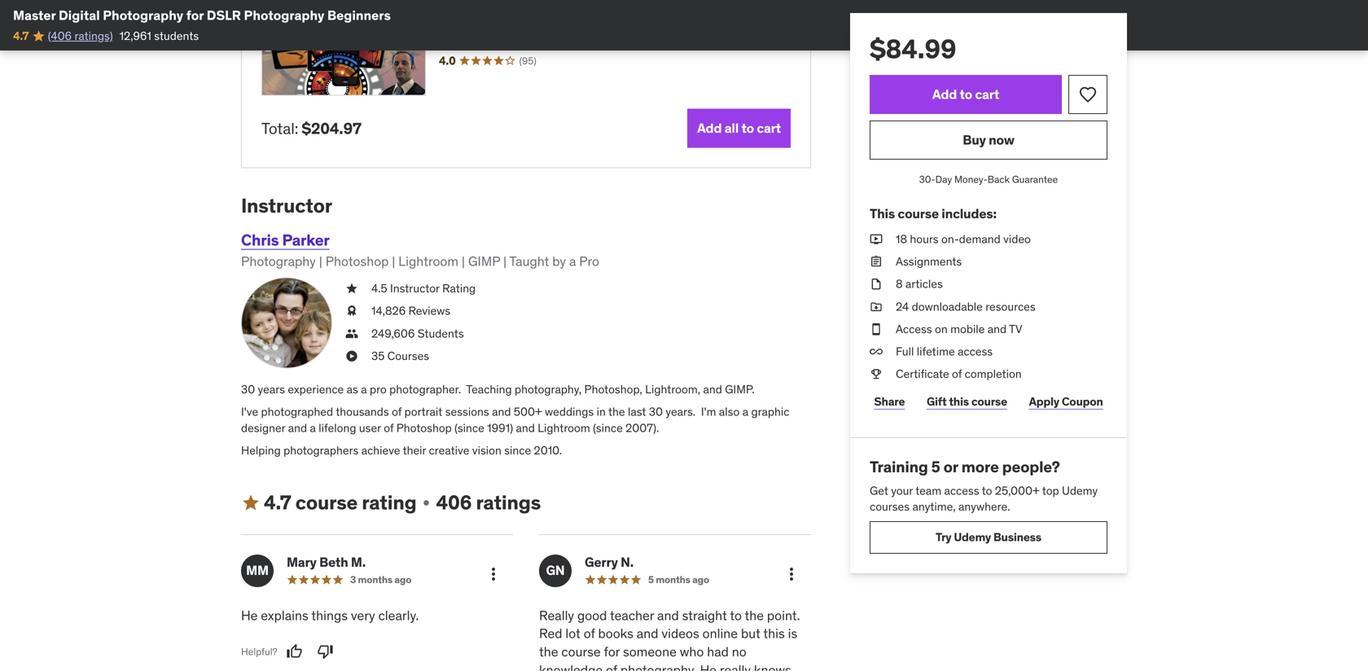 Task type: locate. For each thing, give the bounding box(es) containing it.
xsmall image left 4.5
[[345, 281, 359, 297]]

1 horizontal spatial ago
[[693, 573, 710, 586]]

0 horizontal spatial udemy
[[954, 530, 992, 545]]

1 horizontal spatial lightroom
[[538, 421, 591, 435]]

the
[[609, 405, 625, 419], [745, 607, 764, 624], [539, 644, 559, 660]]

0 horizontal spatial 30
[[241, 382, 255, 397]]

1 horizontal spatial add
[[933, 86, 958, 103]]

1 horizontal spatial udemy
[[1063, 484, 1098, 498]]

|
[[319, 253, 323, 270], [392, 253, 396, 270], [462, 253, 465, 270], [504, 253, 507, 270]]

try
[[936, 530, 952, 545]]

course down 'completion'
[[972, 394, 1008, 409]]

udemy right top
[[1063, 484, 1098, 498]]

experience
[[288, 382, 344, 397]]

14,826
[[372, 304, 406, 318]]

lightroom up "4.5 instructor rating"
[[399, 253, 459, 270]]

1 vertical spatial lightroom
[[538, 421, 591, 435]]

on
[[935, 322, 948, 336]]

and up videos
[[658, 607, 679, 624]]

5
[[932, 457, 941, 477], [649, 573, 654, 586]]

5 up teacher
[[649, 573, 654, 586]]

2 months from the left
[[656, 573, 691, 586]]

n.
[[621, 554, 634, 571]]

ago for clearly.
[[395, 573, 412, 586]]

this left is
[[764, 626, 785, 642]]

months up straight
[[656, 573, 691, 586]]

months for very
[[358, 573, 393, 586]]

1 vertical spatial he
[[700, 662, 717, 671]]

photographers
[[284, 443, 359, 458]]

4 | from the left
[[504, 253, 507, 270]]

add left all
[[698, 120, 722, 136]]

articles
[[906, 277, 943, 291]]

add for add all to cart
[[698, 120, 722, 136]]

lot
[[566, 626, 581, 642]]

a inside chris parker photography | photoshop | lightroom | gimp | taught by a pro
[[570, 253, 576, 270]]

xsmall image
[[870, 254, 883, 270], [345, 281, 359, 297], [870, 321, 883, 337], [345, 326, 359, 342], [420, 497, 433, 510]]

people?
[[1003, 457, 1061, 477]]

for down books
[[604, 644, 620, 660]]

| right gimp
[[504, 253, 507, 270]]

i've
[[241, 405, 258, 419]]

xsmall image up share
[[870, 366, 883, 382]]

xsmall image left 35
[[345, 348, 359, 364]]

mm
[[246, 562, 269, 579]]

0 horizontal spatial the
[[539, 644, 559, 660]]

| down parker
[[319, 253, 323, 270]]

1 vertical spatial a
[[361, 382, 367, 397]]

0 vertical spatial udemy
[[1063, 484, 1098, 498]]

30 years experience as a pro photographer.  teaching photography, photoshop, lightroom, and gimp. i've photographed thousands of portrait sessions and 500+ weddings in the last 30 years.  i'm also a graphic designer and a lifelong user of photoshop (since 1991) and lightroom (since 2007). helping photographers achieve their creative vision since 2010.
[[241, 382, 790, 458]]

clearly.
[[379, 607, 419, 624]]

to up the buy
[[960, 86, 973, 103]]

he left explains
[[241, 607, 258, 624]]

1 horizontal spatial the
[[609, 405, 625, 419]]

of
[[953, 367, 962, 381], [392, 405, 402, 419], [384, 421, 394, 435], [584, 626, 595, 642], [606, 662, 618, 671]]

xsmall image left 249,606
[[345, 326, 359, 342]]

4.7 down master
[[13, 28, 29, 43]]

0 vertical spatial photoshop
[[326, 253, 389, 270]]

for inside really good teacher and straight to the point. red lot of books and videos online but this is the course for someone who had no knowledge of photography.  he really kn
[[604, 644, 620, 660]]

photography down chris parker link at the left top of page
[[241, 253, 316, 270]]

business
[[994, 530, 1042, 545]]

portrait
[[405, 405, 443, 419]]

share
[[875, 394, 906, 409]]

35 courses
[[372, 349, 430, 363]]

cart up "buy now" at the top of page
[[976, 86, 1000, 103]]

0 vertical spatial a
[[570, 253, 576, 270]]

0 horizontal spatial 5
[[649, 573, 654, 586]]

| up "4.5 instructor rating"
[[392, 253, 396, 270]]

rating
[[443, 281, 476, 296]]

xsmall image left 8 on the top right of page
[[870, 276, 883, 292]]

(406
[[48, 28, 72, 43]]

course up knowledge
[[562, 644, 601, 660]]

1 ago from the left
[[395, 573, 412, 586]]

2 horizontal spatial a
[[743, 405, 749, 419]]

1 vertical spatial this
[[764, 626, 785, 642]]

to inside training 5 or more people? get your team access to 25,000+ top udemy courses anytime, anywhere.
[[982, 484, 993, 498]]

really
[[720, 662, 751, 671]]

0 horizontal spatial add
[[698, 120, 722, 136]]

0 horizontal spatial lightroom
[[399, 253, 459, 270]]

1 vertical spatial 30
[[649, 405, 663, 419]]

photography for digital
[[103, 7, 183, 24]]

the inside 30 years experience as a pro photographer.  teaching photography, photoshop, lightroom, and gimp. i've photographed thousands of portrait sessions and 500+ weddings in the last 30 years.  i'm also a graphic designer and a lifelong user of photoshop (since 1991) and lightroom (since 2007). helping photographers achieve their creative vision since 2010.
[[609, 405, 625, 419]]

udemy right try
[[954, 530, 992, 545]]

xsmall image left 18
[[870, 231, 883, 247]]

1 horizontal spatial for
[[604, 644, 620, 660]]

1 horizontal spatial (since
[[593, 421, 623, 435]]

(since
[[455, 421, 485, 435], [593, 421, 623, 435]]

1 horizontal spatial months
[[656, 573, 691, 586]]

1 horizontal spatial 30
[[649, 405, 663, 419]]

ago up straight
[[693, 573, 710, 586]]

0 horizontal spatial cart
[[757, 120, 781, 136]]

1 horizontal spatial cart
[[976, 86, 1000, 103]]

photoshop inside 30 years experience as a pro photographer.  teaching photography, photoshop, lightroom, and gimp. i've photographed thousands of portrait sessions and 500+ weddings in the last 30 years.  i'm also a graphic designer and a lifelong user of photoshop (since 1991) and lightroom (since 2007). helping photographers achieve their creative vision since 2010.
[[397, 421, 452, 435]]

2 horizontal spatial the
[[745, 607, 764, 624]]

and up someone
[[637, 626, 659, 642]]

photographed
[[261, 405, 333, 419]]

2 vertical spatial a
[[743, 405, 749, 419]]

1 horizontal spatial a
[[570, 253, 576, 270]]

0 vertical spatial 30
[[241, 382, 255, 397]]

resources
[[986, 299, 1036, 314]]

full lifetime access
[[896, 344, 993, 359]]

of right lot
[[584, 626, 595, 642]]

add inside add all to cart button
[[698, 120, 722, 136]]

of left portrait
[[392, 405, 402, 419]]

good
[[578, 607, 607, 624]]

and up 1991)
[[492, 405, 511, 419]]

to up anywhere. at the bottom right of page
[[982, 484, 993, 498]]

xsmall image for 4.5 instructor rating
[[345, 281, 359, 297]]

guarantee
[[1013, 173, 1059, 186]]

30 right last
[[649, 405, 663, 419]]

30 up i've
[[241, 382, 255, 397]]

add inside add to cart button
[[933, 86, 958, 103]]

xsmall image left access
[[870, 321, 883, 337]]

0 vertical spatial for
[[186, 7, 204, 24]]

0 vertical spatial 4.7
[[13, 28, 29, 43]]

xsmall image for full lifetime access
[[870, 344, 883, 360]]

1 vertical spatial access
[[945, 484, 980, 498]]

1 vertical spatial 4.7
[[264, 490, 291, 515]]

years
[[258, 382, 285, 397]]

access down or at the bottom right of page
[[945, 484, 980, 498]]

top
[[1043, 484, 1060, 498]]

4.7
[[13, 28, 29, 43], [264, 490, 291, 515]]

0 vertical spatial 5
[[932, 457, 941, 477]]

0 vertical spatial instructor
[[241, 194, 332, 218]]

instructor
[[241, 194, 332, 218], [390, 281, 440, 296]]

the down red
[[539, 644, 559, 660]]

students
[[154, 28, 199, 43]]

0 horizontal spatial 4.7
[[13, 28, 29, 43]]

lightroom,
[[646, 382, 701, 397]]

apply coupon
[[1030, 394, 1104, 409]]

xsmall image for 18 hours on-demand video
[[870, 231, 883, 247]]

0 horizontal spatial instructor
[[241, 194, 332, 218]]

lightroom inside 30 years experience as a pro photographer.  teaching photography, photoshop, lightroom, and gimp. i've photographed thousands of portrait sessions and 500+ weddings in the last 30 years.  i'm also a graphic designer and a lifelong user of photoshop (since 1991) and lightroom (since 2007). helping photographers achieve their creative vision since 2010.
[[538, 421, 591, 435]]

as
[[347, 382, 358, 397]]

a right as
[[361, 382, 367, 397]]

includes:
[[942, 205, 997, 222]]

gn
[[546, 562, 565, 579]]

0 vertical spatial cart
[[976, 86, 1000, 103]]

a
[[570, 253, 576, 270], [361, 382, 367, 397], [743, 405, 749, 419]]

money-
[[955, 173, 988, 186]]

months right '3'
[[358, 573, 393, 586]]

dslr
[[207, 7, 241, 24]]

is
[[788, 626, 798, 642]]

user
[[359, 421, 381, 435]]

xsmall image left the 24
[[870, 299, 883, 315]]

4.7 right medium image
[[264, 490, 291, 515]]

photoshop,
[[585, 382, 643, 397]]

xsmall image for assignments
[[870, 254, 883, 270]]

18 hours on-demand video
[[896, 232, 1031, 246]]

0 horizontal spatial photoshop
[[326, 253, 389, 270]]

0 horizontal spatial ago
[[395, 573, 412, 586]]

this
[[950, 394, 970, 409], [764, 626, 785, 642]]

18
[[896, 232, 908, 246]]

the right in
[[609, 405, 625, 419]]

cart inside add all to cart button
[[757, 120, 781, 136]]

udemy
[[1063, 484, 1098, 498], [954, 530, 992, 545]]

photography inside chris parker photography | photoshop | lightroom | gimp | taught by a pro
[[241, 253, 316, 270]]

249,606
[[372, 326, 415, 341]]

1 vertical spatial instructor
[[390, 281, 440, 296]]

photography up the "12,961"
[[103, 7, 183, 24]]

who
[[680, 644, 704, 660]]

all
[[725, 120, 739, 136]]

0 vertical spatial the
[[609, 405, 625, 419]]

photoshop down portrait
[[397, 421, 452, 435]]

0 horizontal spatial months
[[358, 573, 393, 586]]

back
[[988, 173, 1010, 186]]

rating
[[362, 490, 417, 515]]

photoshop up 4.5
[[326, 253, 389, 270]]

0 horizontal spatial (since
[[455, 421, 485, 435]]

master
[[13, 7, 56, 24]]

1 | from the left
[[319, 253, 323, 270]]

months
[[358, 573, 393, 586], [656, 573, 691, 586]]

14,826 reviews
[[372, 304, 451, 318]]

lightroom down weddings
[[538, 421, 591, 435]]

to up but
[[730, 607, 742, 624]]

photography.
[[621, 662, 697, 671]]

to right all
[[742, 120, 755, 136]]

access
[[896, 322, 933, 336]]

mindquest
[[514, 37, 562, 50]]

add down $84.99
[[933, 86, 958, 103]]

1 months from the left
[[358, 573, 393, 586]]

he inside really good teacher and straight to the point. red lot of books and videos online but this is the course for someone who had no knowledge of photography.  he really kn
[[700, 662, 717, 671]]

instructor up chris parker link at the left top of page
[[241, 194, 332, 218]]

a right also
[[743, 405, 749, 419]]

ago up the clearly.
[[395, 573, 412, 586]]

xsmall image left 14,826
[[345, 303, 359, 319]]

5 left or at the bottom right of page
[[932, 457, 941, 477]]

buy
[[963, 132, 987, 148]]

xsmall image for certificate of completion
[[870, 366, 883, 382]]

for up students
[[186, 7, 204, 24]]

months for and
[[656, 573, 691, 586]]

35
[[372, 349, 385, 363]]

1 vertical spatial photoshop
[[397, 421, 452, 435]]

a right by at the top
[[570, 253, 576, 270]]

the up but
[[745, 607, 764, 624]]

0 vertical spatial lightroom
[[399, 253, 459, 270]]

and down photographed
[[288, 421, 307, 435]]

xsmall image
[[870, 231, 883, 247], [870, 276, 883, 292], [870, 299, 883, 315], [345, 303, 359, 319], [870, 344, 883, 360], [345, 348, 359, 364], [870, 366, 883, 382]]

5 inside training 5 or more people? get your team access to 25,000+ top udemy courses anytime, anywhere.
[[932, 457, 941, 477]]

for
[[186, 7, 204, 24], [604, 644, 620, 660]]

1 horizontal spatial he
[[700, 662, 717, 671]]

$204.97
[[302, 119, 362, 138]]

designer
[[241, 421, 285, 435]]

xsmall image left full
[[870, 344, 883, 360]]

cart right all
[[757, 120, 781, 136]]

0 horizontal spatial for
[[186, 7, 204, 24]]

1 vertical spatial udemy
[[954, 530, 992, 545]]

1 vertical spatial add
[[698, 120, 722, 136]]

gerry n.
[[585, 554, 634, 571]]

instructor up the "14,826 reviews"
[[390, 281, 440, 296]]

2 ago from the left
[[693, 573, 710, 586]]

1 horizontal spatial photoshop
[[397, 421, 452, 435]]

(since down 'sessions'
[[455, 421, 485, 435]]

day
[[936, 173, 953, 186]]

completion
[[965, 367, 1022, 381]]

0 horizontal spatial he
[[241, 607, 258, 624]]

xsmall image down this
[[870, 254, 883, 270]]

2 vertical spatial the
[[539, 644, 559, 660]]

creative
[[429, 443, 470, 458]]

access down mobile
[[958, 344, 993, 359]]

this right gift
[[950, 394, 970, 409]]

1 vertical spatial 5
[[649, 573, 654, 586]]

helping
[[241, 443, 281, 458]]

1 horizontal spatial 5
[[932, 457, 941, 477]]

0 horizontal spatial this
[[764, 626, 785, 642]]

academy
[[564, 37, 604, 50]]

he down had
[[700, 662, 717, 671]]

0 vertical spatial add
[[933, 86, 958, 103]]

(since down in
[[593, 421, 623, 435]]

1 horizontal spatial 4.7
[[264, 490, 291, 515]]

team
[[916, 484, 942, 498]]

videos
[[662, 626, 700, 642]]

ratings
[[476, 490, 541, 515]]

| left gimp
[[462, 253, 465, 270]]

this inside really good teacher and straight to the point. red lot of books and videos online but this is the course for someone who had no knowledge of photography.  he really kn
[[764, 626, 785, 642]]

1 vertical spatial for
[[604, 644, 620, 660]]

xsmall image for access on mobile and tv
[[870, 321, 883, 337]]

add all to cart
[[698, 120, 781, 136]]

photography for parker
[[241, 253, 316, 270]]

0 vertical spatial this
[[950, 394, 970, 409]]

1 vertical spatial cart
[[757, 120, 781, 136]]

3
[[350, 573, 356, 586]]

a lifelong
[[310, 421, 356, 435]]

course down photographers
[[296, 490, 358, 515]]

try udemy business link
[[870, 522, 1108, 554]]



Task type: describe. For each thing, give the bounding box(es) containing it.
xsmall image left 406
[[420, 497, 433, 510]]

xsmall image for 249,606 students
[[345, 326, 359, 342]]

1 horizontal spatial instructor
[[390, 281, 440, 296]]

sergey
[[439, 37, 470, 50]]

add all to cart button
[[688, 109, 791, 148]]

really good teacher and straight to the point. red lot of books and videos online but this is the course for someone who had no knowledge of photography.  he really kn
[[539, 607, 801, 671]]

teacher
[[610, 607, 654, 624]]

24
[[896, 299, 910, 314]]

try udemy business
[[936, 530, 1042, 545]]

to inside add all to cart button
[[742, 120, 755, 136]]

udemy inside training 5 or more people? get your team access to 25,000+ top udemy courses anytime, anywhere.
[[1063, 484, 1098, 498]]

additional actions for review by gerry n. image
[[782, 564, 802, 584]]

2 (since from the left
[[593, 421, 623, 435]]

xsmall image for 24 downloadable resources
[[870, 299, 883, 315]]

add for add to cart
[[933, 86, 958, 103]]

gimp
[[468, 253, 500, 270]]

this course includes:
[[870, 205, 997, 222]]

by
[[553, 253, 566, 270]]

2007).
[[626, 421, 659, 435]]

or
[[944, 457, 959, 477]]

8 articles
[[896, 277, 943, 291]]

0 vertical spatial access
[[958, 344, 993, 359]]

achieve
[[362, 443, 400, 458]]

12,961
[[119, 28, 151, 43]]

1 (since from the left
[[455, 421, 485, 435]]

3 | from the left
[[462, 253, 465, 270]]

1 horizontal spatial this
[[950, 394, 970, 409]]

straight
[[682, 607, 728, 624]]

beginners
[[328, 7, 391, 24]]

m.
[[351, 554, 366, 571]]

gift this course link
[[923, 386, 1012, 418]]

someone
[[623, 644, 677, 660]]

anytime,
[[913, 500, 956, 514]]

but
[[741, 626, 761, 642]]

wishlist image
[[1079, 85, 1098, 104]]

500+
[[514, 405, 542, 419]]

training
[[870, 457, 929, 477]]

course inside really good teacher and straight to the point. red lot of books and videos online but this is the course for someone who had no knowledge of photography.  he really kn
[[562, 644, 601, 660]]

(406 ratings)
[[48, 28, 113, 43]]

share button
[[870, 386, 910, 418]]

of down books
[[606, 662, 618, 671]]

of right "user"
[[384, 421, 394, 435]]

ago for straight
[[693, 573, 710, 586]]

additional actions for review by mary beth m. image
[[484, 564, 504, 584]]

mark review by mary beth m. as helpful image
[[286, 644, 303, 660]]

on-
[[942, 232, 960, 246]]

demand
[[960, 232, 1001, 246]]

total:
[[262, 118, 299, 138]]

sessions
[[445, 405, 490, 419]]

knowledge
[[539, 662, 603, 671]]

thousands
[[336, 405, 389, 419]]

parker
[[282, 230, 330, 250]]

pro
[[370, 382, 387, 397]]

ratings)
[[75, 28, 113, 43]]

since
[[505, 443, 531, 458]]

helpful?
[[241, 646, 278, 658]]

gift this course
[[927, 394, 1008, 409]]

kasimov,
[[472, 37, 511, 50]]

0 vertical spatial he
[[241, 607, 258, 624]]

vision
[[472, 443, 502, 458]]

courses
[[870, 500, 910, 514]]

photography right dslr
[[244, 7, 325, 24]]

24 downloadable resources
[[896, 299, 1036, 314]]

1 vertical spatial the
[[745, 607, 764, 624]]

4.7 for 4.7
[[13, 28, 29, 43]]

training 5 or more people? get your team access to 25,000+ top udemy courses anytime, anywhere.
[[870, 457, 1098, 514]]

coupon
[[1062, 394, 1104, 409]]

certificate
[[896, 367, 950, 381]]

your
[[892, 484, 914, 498]]

to inside really good teacher and straight to the point. red lot of books and videos online but this is the course for someone who had no knowledge of photography.  he really kn
[[730, 607, 742, 624]]

i'm
[[701, 405, 717, 419]]

access on mobile and tv
[[896, 322, 1023, 336]]

and up the 'i'm'
[[704, 382, 723, 397]]

hours
[[910, 232, 939, 246]]

point.
[[768, 607, 801, 624]]

lightroom inside chris parker photography | photoshop | lightroom | gimp | taught by a pro
[[399, 253, 459, 270]]

in
[[597, 405, 606, 419]]

4.5 instructor rating
[[372, 281, 476, 296]]

12,961 students
[[119, 28, 199, 43]]

photography,
[[515, 382, 582, 397]]

3 months ago
[[350, 573, 412, 586]]

weddings
[[545, 405, 594, 419]]

assignments
[[896, 254, 963, 269]]

graphic
[[752, 405, 790, 419]]

4.0
[[439, 53, 456, 68]]

things
[[312, 607, 348, 624]]

of down full lifetime access
[[953, 367, 962, 381]]

gimp.
[[725, 382, 755, 397]]

digital
[[59, 7, 100, 24]]

medium image
[[241, 493, 261, 513]]

mark review by mary beth m. as unhelpful image
[[317, 644, 334, 660]]

certificate of completion
[[896, 367, 1022, 381]]

this
[[870, 205, 896, 222]]

online
[[703, 626, 738, 642]]

2 | from the left
[[392, 253, 396, 270]]

downloadable
[[912, 299, 983, 314]]

add to cart button
[[870, 75, 1063, 114]]

95 reviews element
[[520, 54, 537, 68]]

pro
[[580, 253, 600, 270]]

4.7 course rating
[[264, 490, 417, 515]]

406 ratings
[[436, 490, 541, 515]]

and left tv at the right of the page
[[988, 322, 1007, 336]]

photoshop inside chris parker photography | photoshop | lightroom | gimp | taught by a pro
[[326, 253, 389, 270]]

their
[[403, 443, 426, 458]]

0 horizontal spatial a
[[361, 382, 367, 397]]

get
[[870, 484, 889, 498]]

xsmall image for 35 courses
[[345, 348, 359, 364]]

total: $204.97
[[262, 118, 362, 138]]

and down 500+
[[516, 421, 535, 435]]

to inside add to cart button
[[960, 86, 973, 103]]

course up 'hours'
[[898, 205, 939, 222]]

cart inside add to cart button
[[976, 86, 1000, 103]]

master digital photography for dslr photography beginners
[[13, 7, 391, 24]]

xsmall image for 14,826 reviews
[[345, 303, 359, 319]]

4.7 for 4.7 course rating
[[264, 490, 291, 515]]

4.5
[[372, 281, 388, 296]]

chris parker image
[[241, 278, 332, 369]]

xsmall image for 8 articles
[[870, 276, 883, 292]]

also
[[719, 405, 740, 419]]

access inside training 5 or more people? get your team access to 25,000+ top udemy courses anytime, anywhere.
[[945, 484, 980, 498]]

tv
[[1010, 322, 1023, 336]]



Task type: vqa. For each thing, say whether or not it's contained in the screenshot.
02:30
no



